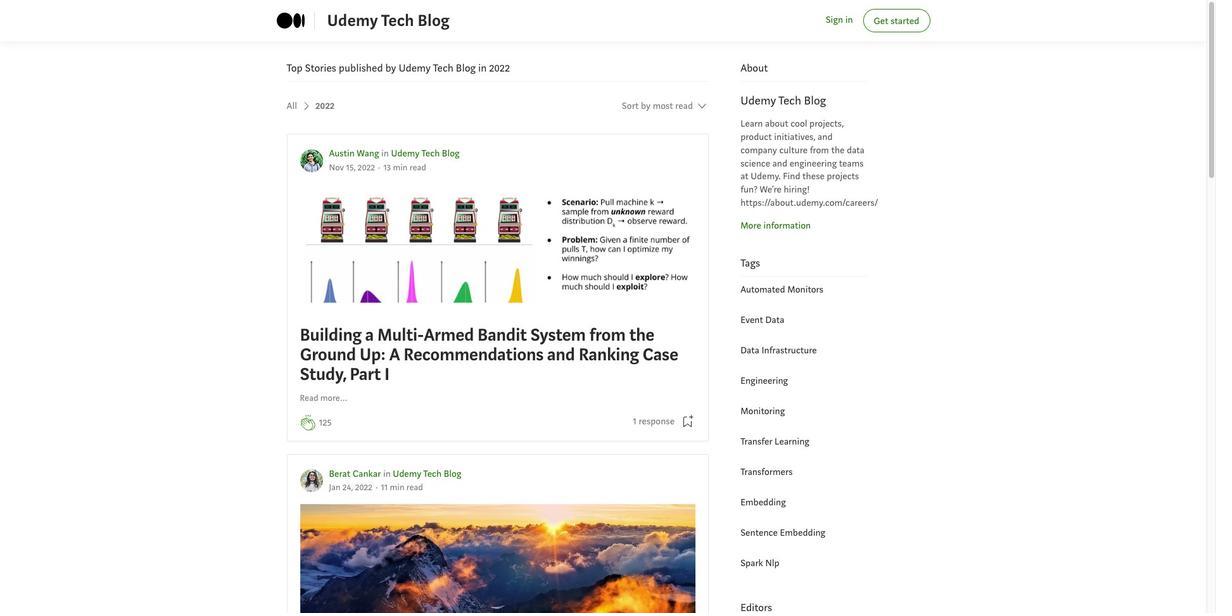 Task type: vqa. For each thing, say whether or not it's contained in the screenshot.
May on the left
no



Task type: describe. For each thing, give the bounding box(es) containing it.
2 horizontal spatial and
[[818, 131, 833, 143]]

berat cankar in udemy tech blog
[[329, 468, 461, 480]]

the inside learn about cool projects, product initiatives, and company culture from the data science and engineering teams at udemy. find these projects fun? we're hiring! https://about.udemy.com/careers/
[[831, 144, 845, 156]]

top stories published by udemy tech blog in 2022
[[287, 61, 510, 75]]

austin
[[329, 148, 355, 160]]

udemy tech blog link for cankar
[[393, 468, 461, 480]]

blog inside udemy tech blog 'link'
[[418, 10, 450, 31]]

read
[[675, 100, 693, 112]]

jan 24, 2022
[[329, 482, 372, 493]]

automated monitors link
[[741, 284, 823, 296]]

up:
[[360, 343, 385, 366]]

the inside building a multi-armed bandit system from the ground up: a recommendations and ranking case study, part i
[[629, 324, 654, 346]]

initiatives,
[[774, 131, 816, 143]]

these
[[803, 171, 825, 183]]

learn
[[741, 118, 763, 130]]

transformers
[[741, 466, 793, 478]]

stories
[[305, 61, 336, 75]]

read
[[300, 392, 318, 404]]

a
[[389, 343, 400, 366]]

udemy right the published
[[399, 61, 431, 75]]

udemy.
[[751, 171, 781, 183]]

response
[[639, 415, 675, 427]]

more
[[741, 220, 761, 232]]

event
[[741, 314, 763, 326]]

spark nlp link
[[741, 557, 780, 569]]

event data
[[741, 314, 784, 326]]

https://about.udemy.com/careers/
[[741, 197, 878, 209]]

fun?
[[741, 184, 758, 196]]

projects
[[827, 171, 859, 183]]

get started link
[[863, 9, 930, 32]]

published
[[339, 61, 383, 75]]

company
[[741, 144, 777, 156]]

get
[[874, 15, 888, 27]]

product
[[741, 131, 772, 143]]

transfer
[[741, 436, 772, 448]]

started
[[891, 15, 919, 27]]

event data link
[[741, 314, 784, 326]]

most
[[653, 100, 673, 112]]

11 min read image
[[381, 482, 423, 493]]

1 response link
[[633, 415, 675, 429]]

cankar
[[353, 468, 381, 480]]

13 min read image
[[383, 162, 426, 173]]

2022 link
[[315, 94, 335, 118]]

from inside building a multi-armed bandit system from the ground up: a recommendations and ranking case study, part i
[[589, 324, 626, 346]]

all
[[287, 100, 297, 112]]

recommendations
[[404, 343, 543, 366]]

nov
[[329, 162, 344, 173]]

sort
[[622, 100, 639, 112]]

data infrastructure
[[741, 344, 817, 356]]

nlp
[[765, 557, 780, 569]]

system
[[530, 324, 586, 346]]

read more… link
[[300, 392, 348, 405]]

building a multi-armed bandit system from the ground up: a recommendations and ranking case study, part i link
[[300, 184, 696, 388]]

jan 24, 2022 link
[[329, 482, 372, 493]]

get started
[[874, 15, 919, 27]]

information
[[764, 220, 811, 232]]

udemy up the 13 min read image
[[391, 148, 420, 160]]

learning
[[775, 436, 809, 448]]

berat
[[329, 468, 350, 480]]

more information link
[[741, 220, 811, 232]]

1 horizontal spatial udemy tech blog
[[741, 93, 826, 108]]

jan
[[329, 482, 340, 493]]

science
[[741, 157, 770, 169]]

nov 15, 2022 link
[[329, 162, 375, 173]]

1 vertical spatial embedding
[[780, 527, 825, 539]]

data infrastructure link
[[741, 344, 817, 356]]

go to the profile of austin wang image
[[300, 149, 323, 172]]

1 response
[[633, 415, 675, 427]]

infrastructure
[[762, 344, 817, 356]]

sentence
[[741, 527, 778, 539]]

https://about.udemy.com/careers/ link
[[741, 197, 878, 209]]

teams
[[839, 157, 864, 169]]

about
[[741, 61, 768, 75]]

building
[[300, 324, 361, 346]]

cool
[[791, 118, 807, 130]]



Task type: locate. For each thing, give the bounding box(es) containing it.
2 vertical spatial and
[[547, 343, 575, 366]]

go to the profile of berat cankar image
[[300, 469, 323, 492]]

armed
[[424, 324, 474, 346]]

0 horizontal spatial udemy tech blog
[[327, 10, 450, 31]]

0 horizontal spatial the
[[629, 324, 654, 346]]

125 button
[[319, 416, 332, 430]]

read more…
[[300, 392, 348, 404]]

1 vertical spatial and
[[773, 157, 787, 169]]

embedding down 'transformers' link
[[741, 496, 786, 508]]

1 horizontal spatial and
[[773, 157, 787, 169]]

udemy up learn
[[741, 93, 776, 108]]

all link
[[287, 94, 313, 118]]

embedding right the "sentence"
[[780, 527, 825, 539]]

0 vertical spatial udemy tech blog link
[[327, 8, 450, 33]]

automated
[[741, 284, 785, 296]]

0 vertical spatial the
[[831, 144, 845, 156]]

engineering
[[741, 375, 788, 387]]

embedding
[[741, 496, 786, 508], [780, 527, 825, 539]]

udemy up '11 min read' image
[[393, 468, 421, 480]]

building a multi-armed bandit system from the ground up: a recommendations and ranking case study, part i
[[300, 324, 678, 386]]

by inside 'button'
[[641, 100, 651, 112]]

udemy tech blog link up '11 min read' image
[[393, 468, 461, 480]]

projects,
[[810, 118, 844, 130]]

austin wang in udemy tech blog
[[329, 148, 460, 160]]

engineering
[[790, 157, 837, 169]]

nov 15, 2022
[[329, 162, 375, 173]]

by
[[385, 61, 396, 75], [641, 100, 651, 112]]

1 vertical spatial udemy tech blog
[[741, 93, 826, 108]]

1 horizontal spatial data
[[765, 314, 784, 326]]

data
[[847, 144, 865, 156]]

we're
[[760, 184, 782, 196]]

ranking
[[579, 343, 639, 366]]

2 vertical spatial udemy tech blog link
[[393, 468, 461, 480]]

udemy
[[327, 10, 378, 31], [399, 61, 431, 75], [741, 93, 776, 108], [391, 148, 420, 160], [393, 468, 421, 480]]

data down 'event'
[[741, 344, 759, 356]]

udemy inside 'link'
[[327, 10, 378, 31]]

bandit
[[478, 324, 527, 346]]

multi-
[[377, 324, 424, 346]]

udemy tech blog link for wang
[[391, 148, 460, 160]]

sign
[[826, 14, 843, 26]]

0 vertical spatial by
[[385, 61, 396, 75]]

1 vertical spatial the
[[629, 324, 654, 346]]

0 horizontal spatial by
[[385, 61, 396, 75]]

0 vertical spatial embedding
[[741, 496, 786, 508]]

from
[[810, 144, 829, 156], [589, 324, 626, 346]]

about
[[765, 118, 788, 130]]

from right 'system'
[[589, 324, 626, 346]]

udemy tech blog link up the 13 min read image
[[391, 148, 460, 160]]

udemy tech blog up top stories published by udemy tech blog in 2022
[[327, 10, 450, 31]]

0 horizontal spatial data
[[741, 344, 759, 356]]

find
[[783, 171, 800, 183]]

berat cankar link
[[329, 468, 381, 480]]

spark
[[741, 557, 763, 569]]

ground
[[300, 343, 356, 366]]

sign in link
[[826, 13, 853, 28]]

transformers link
[[741, 466, 793, 478]]

by right sort
[[641, 100, 651, 112]]

1 horizontal spatial the
[[831, 144, 845, 156]]

engineering link
[[741, 375, 788, 387]]

hiring!
[[784, 184, 810, 196]]

sentence embedding link
[[741, 527, 825, 539]]

automated monitors
[[741, 284, 823, 296]]

the
[[831, 144, 845, 156], [629, 324, 654, 346]]

0 horizontal spatial and
[[547, 343, 575, 366]]

1
[[633, 415, 637, 427]]

monitors
[[787, 284, 823, 296]]

spark nlp
[[741, 557, 780, 569]]

study,
[[300, 363, 346, 386]]

1 vertical spatial from
[[589, 324, 626, 346]]

1 horizontal spatial from
[[810, 144, 829, 156]]

transfer learning
[[741, 436, 809, 448]]

tech
[[381, 10, 414, 31], [433, 61, 453, 75], [778, 93, 801, 108], [421, 148, 440, 160], [423, 468, 442, 480]]

0 vertical spatial data
[[765, 314, 784, 326]]

monitoring link
[[741, 405, 785, 417]]

at
[[741, 171, 749, 183]]

udemy tech blog up the about
[[741, 93, 826, 108]]

udemy up the published
[[327, 10, 378, 31]]

sign in
[[826, 14, 853, 26]]

sentence embedding
[[741, 527, 825, 539]]

sort by most read button
[[622, 94, 709, 118]]

tags
[[741, 256, 760, 270]]

a
[[365, 324, 374, 346]]

0 vertical spatial from
[[810, 144, 829, 156]]

and up find
[[773, 157, 787, 169]]

and down projects,
[[818, 131, 833, 143]]

0 horizontal spatial from
[[589, 324, 626, 346]]

learn about cool projects, product initiatives, and company culture from the data science and engineering teams at udemy. find these projects fun? we're hiring! https://about.udemy.com/careers/
[[741, 118, 878, 209]]

0 vertical spatial and
[[818, 131, 833, 143]]

from up engineering
[[810, 144, 829, 156]]

1 horizontal spatial by
[[641, 100, 651, 112]]

and left ranking
[[547, 343, 575, 366]]

case
[[643, 343, 678, 366]]

more…
[[320, 392, 348, 404]]

more information
[[741, 220, 811, 232]]

125
[[319, 416, 332, 428]]

1 vertical spatial udemy tech blog link
[[391, 148, 460, 160]]

1 vertical spatial data
[[741, 344, 759, 356]]

transfer learning link
[[741, 436, 809, 448]]

from inside learn about cool projects, product initiatives, and company culture from the data science and engineering teams at udemy. find these projects fun? we're hiring! https://about.udemy.com/careers/
[[810, 144, 829, 156]]

data right 'event'
[[765, 314, 784, 326]]

blog
[[418, 10, 450, 31], [456, 61, 476, 75], [804, 93, 826, 108], [442, 148, 460, 160], [444, 468, 461, 480]]

monitoring
[[741, 405, 785, 417]]

by right the published
[[385, 61, 396, 75]]

2022
[[489, 61, 510, 75], [315, 100, 335, 112], [358, 162, 375, 173], [355, 482, 372, 493]]

and inside building a multi-armed bandit system from the ground up: a recommendations and ranking case study, part i
[[547, 343, 575, 366]]

24,
[[343, 482, 353, 493]]

austin wang link
[[329, 148, 379, 160]]

1 vertical spatial by
[[641, 100, 651, 112]]

udemy tech blog link up top stories published by udemy tech blog in 2022
[[327, 8, 450, 33]]

udemy tech blog link
[[327, 8, 450, 33], [391, 148, 460, 160], [393, 468, 461, 480]]

embedding link
[[741, 496, 786, 508]]

0 vertical spatial udemy tech blog
[[327, 10, 450, 31]]

culture
[[779, 144, 808, 156]]

sort by most read
[[622, 100, 693, 112]]



